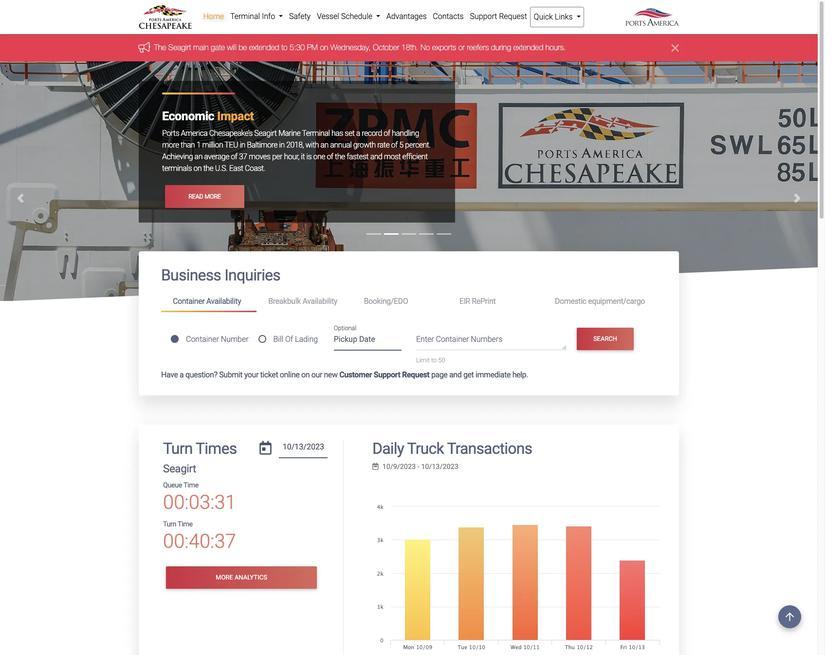 Task type: describe. For each thing, give the bounding box(es) containing it.
terminals
[[162, 164, 192, 173]]

and inside the ports america chesapeake's seagirt marine terminal has set a record of handling more than 1 million teu in baltimore in 2018,                         with an annual growth rate of 5 percent. achieving an average of 37 moves per hour, it is one of the fastest and most efficient terminals on the u.s. east coast.
[[371, 152, 383, 161]]

support request link
[[467, 7, 531, 26]]

pm
[[307, 43, 318, 52]]

or
[[459, 43, 465, 52]]

5
[[400, 140, 404, 150]]

to inside the seagirt main gate will be extended to 5:30 pm on wednesday, october 18th.  no exports or reefers during extended hours. "alert"
[[282, 43, 288, 52]]

schedule
[[341, 12, 373, 21]]

breakbulk availability
[[269, 297, 338, 306]]

during
[[492, 43, 512, 52]]

chesapeake's
[[209, 129, 253, 138]]

availability for breakbulk availability
[[303, 297, 338, 306]]

1 extended from the left
[[250, 43, 280, 52]]

question?
[[186, 370, 218, 379]]

and inside main content
[[450, 370, 462, 379]]

coast.
[[245, 164, 266, 173]]

optional
[[334, 324, 357, 332]]

support inside main content
[[374, 370, 401, 379]]

Optional text field
[[334, 332, 402, 351]]

teu
[[225, 140, 238, 150]]

10/9/2023
[[383, 463, 416, 471]]

0 horizontal spatial the
[[203, 164, 214, 173]]

domestic equipment/cargo
[[555, 297, 645, 306]]

queue time 00:03:31
[[163, 481, 236, 514]]

fastest
[[347, 152, 369, 161]]

search
[[594, 335, 618, 342]]

turn time 00:40:37
[[163, 520, 236, 553]]

business
[[161, 266, 221, 285]]

home link
[[200, 7, 227, 26]]

percent.
[[405, 140, 431, 150]]

10/9/2023 - 10/13/2023
[[383, 463, 459, 471]]

advantages link
[[384, 7, 430, 26]]

the seagirt main gate will be extended to 5:30 pm on wednesday, october 18th.  no exports or reefers during extended hours.
[[154, 43, 567, 52]]

on inside the ports america chesapeake's seagirt marine terminal has set a record of handling more than 1 million teu in baltimore in 2018,                         with an annual growth rate of 5 percent. achieving an average of 37 moves per hour, it is one of the fastest and most efficient terminals on the u.s. east coast.
[[194, 164, 202, 173]]

wednesday,
[[331, 43, 371, 52]]

october
[[373, 43, 400, 52]]

rate
[[378, 140, 390, 150]]

breakbulk availability link
[[257, 293, 352, 311]]

a inside main content
[[180, 370, 184, 379]]

customer support request link
[[340, 370, 430, 379]]

container up "50"
[[436, 335, 469, 344]]

calendar day image
[[260, 441, 272, 455]]

marine
[[279, 129, 301, 138]]

2 extended from the left
[[514, 43, 544, 52]]

main
[[194, 43, 209, 52]]

has
[[332, 129, 343, 138]]

the
[[154, 43, 167, 52]]

ports
[[162, 129, 179, 138]]

economic impact
[[162, 109, 254, 123]]

links
[[555, 12, 573, 21]]

our
[[312, 370, 322, 379]]

quick links
[[534, 12, 575, 21]]

1
[[197, 140, 201, 150]]

terminal inside the ports america chesapeake's seagirt marine terminal has set a record of handling more than 1 million teu in baltimore in 2018,                         with an annual growth rate of 5 percent. achieving an average of 37 moves per hour, it is one of the fastest and most efficient terminals on the u.s. east coast.
[[302, 129, 330, 138]]

new
[[324, 370, 338, 379]]

record
[[362, 129, 382, 138]]

bullhorn image
[[139, 42, 154, 53]]

container number
[[186, 335, 249, 344]]

container for container number
[[186, 335, 219, 344]]

most
[[384, 152, 401, 161]]

safety link
[[286, 7, 314, 26]]

numbers
[[471, 335, 503, 344]]

daily truck transactions
[[373, 439, 533, 458]]

eir reprint link
[[448, 293, 544, 311]]

go to top image
[[779, 606, 802, 628]]

close image
[[672, 42, 680, 54]]

of up rate
[[384, 129, 390, 138]]

time for 00:40:37
[[178, 520, 193, 529]]

quick links link
[[531, 7, 585, 27]]

contacts
[[433, 12, 464, 21]]

hour,
[[284, 152, 300, 161]]

be
[[239, 43, 247, 52]]

18th.
[[402, 43, 419, 52]]

advantages
[[387, 12, 427, 21]]

of
[[285, 335, 293, 344]]

5:30
[[290, 43, 305, 52]]

million
[[202, 140, 223, 150]]

submit
[[219, 370, 243, 379]]

home
[[203, 12, 224, 21]]

average
[[204, 152, 229, 161]]

online
[[280, 370, 300, 379]]

no
[[421, 43, 431, 52]]

more analytics
[[216, 574, 267, 581]]

immediate
[[476, 370, 511, 379]]

number
[[221, 335, 249, 344]]

1 in from the left
[[240, 140, 245, 150]]

-
[[418, 463, 420, 471]]

get
[[464, 370, 474, 379]]

seagirt inside the ports america chesapeake's seagirt marine terminal has set a record of handling more than 1 million teu in baltimore in 2018,                         with an annual growth rate of 5 percent. achieving an average of 37 moves per hour, it is one of the fastest and most efficient terminals on the u.s. east coast.
[[254, 129, 277, 138]]

hours.
[[546, 43, 567, 52]]



Task type: vqa. For each thing, say whether or not it's contained in the screenshot.
5/22/2023 to the middle
no



Task type: locate. For each thing, give the bounding box(es) containing it.
seagirt inside main content
[[163, 462, 196, 475]]

1 vertical spatial on
[[194, 164, 202, 173]]

2 vertical spatial seagirt
[[163, 462, 196, 475]]

the seagirt main gate will be extended to 5:30 pm on wednesday, october 18th.  no exports or reefers during extended hours. alert
[[0, 34, 818, 62]]

2 availability from the left
[[303, 297, 338, 306]]

2 in from the left
[[279, 140, 285, 150]]

limit to 50
[[416, 357, 445, 364]]

ports america chesapeake's seagirt marine terminal has set a record of handling more than 1 million teu in baltimore in 2018,                         with an annual growth rate of 5 percent. achieving an average of 37 moves per hour, it is one of the fastest and most efficient terminals on the u.s. east coast.
[[162, 129, 431, 173]]

0 vertical spatial time
[[184, 481, 199, 490]]

0 horizontal spatial extended
[[250, 43, 280, 52]]

the left u.s.
[[203, 164, 214, 173]]

to
[[282, 43, 288, 52], [432, 357, 437, 364]]

0 horizontal spatial terminal
[[230, 12, 260, 21]]

availability
[[206, 297, 241, 306], [303, 297, 338, 306]]

container
[[173, 297, 205, 306], [186, 335, 219, 344], [436, 335, 469, 344]]

main content
[[132, 252, 687, 655]]

support request
[[470, 12, 527, 21]]

economic
[[162, 109, 214, 123]]

read more
[[189, 193, 221, 200]]

1 horizontal spatial extended
[[514, 43, 544, 52]]

container availability link
[[161, 293, 257, 312]]

annual
[[330, 140, 352, 150]]

time right queue at the left bottom of page
[[184, 481, 199, 490]]

turn inside turn time 00:40:37
[[163, 520, 176, 529]]

request down limit
[[402, 370, 430, 379]]

1 horizontal spatial availability
[[303, 297, 338, 306]]

1 horizontal spatial on
[[302, 370, 310, 379]]

handling
[[392, 129, 419, 138]]

1 horizontal spatial request
[[499, 12, 527, 21]]

more
[[205, 193, 221, 200], [216, 574, 233, 581]]

vessel
[[317, 12, 339, 21]]

0 vertical spatial on
[[321, 43, 329, 52]]

of left 5
[[391, 140, 398, 150]]

support inside 'support request' 'link'
[[470, 12, 498, 21]]

times
[[196, 439, 237, 458]]

1 vertical spatial to
[[432, 357, 437, 364]]

terminal info link
[[227, 7, 286, 26]]

0 vertical spatial the
[[335, 152, 345, 161]]

2018,
[[286, 140, 304, 150]]

on right the pm
[[321, 43, 329, 52]]

more right read
[[205, 193, 221, 200]]

container left number
[[186, 335, 219, 344]]

availability for container availability
[[206, 297, 241, 306]]

1 vertical spatial time
[[178, 520, 193, 529]]

vessel schedule
[[317, 12, 375, 21]]

0 vertical spatial a
[[356, 129, 360, 138]]

request
[[499, 12, 527, 21], [402, 370, 430, 379]]

1 vertical spatial an
[[195, 152, 203, 161]]

bill of lading
[[274, 335, 318, 344]]

0 vertical spatial and
[[371, 152, 383, 161]]

booking/edo link
[[352, 293, 448, 311]]

1 horizontal spatial an
[[321, 140, 329, 150]]

with
[[306, 140, 319, 150]]

37
[[239, 152, 247, 161]]

an
[[321, 140, 329, 150], [195, 152, 203, 161]]

terminal up with
[[302, 129, 330, 138]]

vessel schedule link
[[314, 7, 384, 26]]

support up reefers
[[470, 12, 498, 21]]

1 horizontal spatial to
[[432, 357, 437, 364]]

time up 00:40:37
[[178, 520, 193, 529]]

gate
[[211, 43, 225, 52]]

main content containing 00:03:31
[[132, 252, 687, 655]]

1 horizontal spatial terminal
[[302, 129, 330, 138]]

in right teu
[[240, 140, 245, 150]]

1 horizontal spatial and
[[450, 370, 462, 379]]

an down 1
[[195, 152, 203, 161]]

1 horizontal spatial support
[[470, 12, 498, 21]]

time for 00:03:31
[[184, 481, 199, 490]]

0 vertical spatial to
[[282, 43, 288, 52]]

seagirt up queue at the left bottom of page
[[163, 462, 196, 475]]

on inside main content
[[302, 370, 310, 379]]

in up per on the top left of page
[[279, 140, 285, 150]]

1 vertical spatial more
[[216, 574, 233, 581]]

on right terminals
[[194, 164, 202, 173]]

1 vertical spatial the
[[203, 164, 214, 173]]

1 turn from the top
[[163, 439, 193, 458]]

daily
[[373, 439, 404, 458]]

00:40:37
[[163, 530, 236, 553]]

on inside "alert"
[[321, 43, 329, 52]]

seagirt up baltimore
[[254, 129, 277, 138]]

achieving
[[162, 152, 193, 161]]

on left our
[[302, 370, 310, 379]]

reefers
[[467, 43, 489, 52]]

is
[[307, 152, 312, 161]]

to left the '5:30'
[[282, 43, 288, 52]]

breakbulk
[[269, 297, 301, 306]]

seagirt inside "alert"
[[169, 43, 191, 52]]

terminal info
[[230, 12, 277, 21]]

have a question? submit your ticket online on our new customer support request page and get immediate help.
[[161, 370, 529, 379]]

transactions
[[447, 439, 533, 458]]

0 vertical spatial more
[[205, 193, 221, 200]]

and down rate
[[371, 152, 383, 161]]

extended right be
[[250, 43, 280, 52]]

0 horizontal spatial and
[[371, 152, 383, 161]]

enter
[[416, 335, 434, 344]]

reprint
[[472, 297, 496, 306]]

request left quick
[[499, 12, 527, 21]]

contacts link
[[430, 7, 467, 26]]

0 vertical spatial terminal
[[230, 12, 260, 21]]

a right the set
[[356, 129, 360, 138]]

1 vertical spatial seagirt
[[254, 129, 277, 138]]

a right have
[[180, 370, 184, 379]]

0 horizontal spatial an
[[195, 152, 203, 161]]

of right one
[[327, 152, 334, 161]]

None text field
[[279, 439, 328, 458]]

none text field inside main content
[[279, 439, 328, 458]]

1 vertical spatial a
[[180, 370, 184, 379]]

support right customer
[[374, 370, 401, 379]]

terminal inside "link"
[[230, 12, 260, 21]]

seagirt right the
[[169, 43, 191, 52]]

turn up 00:40:37
[[163, 520, 176, 529]]

Enter Container Numbers text field
[[416, 334, 567, 350]]

an right with
[[321, 140, 329, 150]]

business inquiries
[[161, 266, 281, 285]]

time inside queue time 00:03:31
[[184, 481, 199, 490]]

50
[[439, 357, 445, 364]]

1 vertical spatial and
[[450, 370, 462, 379]]

0 horizontal spatial to
[[282, 43, 288, 52]]

1 horizontal spatial a
[[356, 129, 360, 138]]

1 horizontal spatial in
[[279, 140, 285, 150]]

one
[[313, 152, 325, 161]]

eir reprint
[[460, 297, 496, 306]]

customer
[[340, 370, 372, 379]]

0 vertical spatial an
[[321, 140, 329, 150]]

a
[[356, 129, 360, 138], [180, 370, 184, 379]]

bill
[[274, 335, 284, 344]]

ticket
[[260, 370, 278, 379]]

enter container numbers
[[416, 335, 503, 344]]

0 horizontal spatial support
[[374, 370, 401, 379]]

of
[[384, 129, 390, 138], [391, 140, 398, 150], [231, 152, 238, 161], [327, 152, 334, 161]]

on
[[321, 43, 329, 52], [194, 164, 202, 173], [302, 370, 310, 379]]

container for container availability
[[173, 297, 205, 306]]

request inside 'link'
[[499, 12, 527, 21]]

domestic equipment/cargo link
[[544, 293, 657, 311]]

1 vertical spatial request
[[402, 370, 430, 379]]

1 vertical spatial turn
[[163, 520, 176, 529]]

will
[[227, 43, 237, 52]]

turn for turn time 00:40:37
[[163, 520, 176, 529]]

truck
[[408, 439, 444, 458]]

to left "50"
[[432, 357, 437, 364]]

help.
[[513, 370, 529, 379]]

in
[[240, 140, 245, 150], [279, 140, 285, 150]]

queue
[[163, 481, 182, 490]]

have
[[161, 370, 178, 379]]

to inside main content
[[432, 357, 437, 364]]

request inside main content
[[402, 370, 430, 379]]

turn for turn times
[[163, 439, 193, 458]]

east
[[229, 164, 243, 173]]

1 vertical spatial support
[[374, 370, 401, 379]]

and left the get
[[450, 370, 462, 379]]

2 horizontal spatial on
[[321, 43, 329, 52]]

the down "annual"
[[335, 152, 345, 161]]

more inside main content
[[216, 574, 233, 581]]

0 horizontal spatial a
[[180, 370, 184, 379]]

america
[[181, 129, 208, 138]]

0 vertical spatial turn
[[163, 439, 193, 458]]

terminal left info
[[230, 12, 260, 21]]

container down business
[[173, 297, 205, 306]]

more left analytics
[[216, 574, 233, 581]]

per
[[272, 152, 283, 161]]

time inside turn time 00:40:37
[[178, 520, 193, 529]]

00:03:31
[[163, 491, 236, 514]]

1 vertical spatial terminal
[[302, 129, 330, 138]]

your
[[244, 370, 259, 379]]

and
[[371, 152, 383, 161], [450, 370, 462, 379]]

growth
[[354, 140, 376, 150]]

it
[[301, 152, 305, 161]]

of left 37
[[231, 152, 238, 161]]

availability right breakbulk
[[303, 297, 338, 306]]

analytics
[[235, 574, 267, 581]]

2 turn from the top
[[163, 520, 176, 529]]

than
[[181, 140, 195, 150]]

a inside the ports america chesapeake's seagirt marine terminal has set a record of handling more than 1 million teu in baltimore in 2018,                         with an annual growth rate of 5 percent. achieving an average of 37 moves per hour, it is one of the fastest and most efficient terminals on the u.s. east coast.
[[356, 129, 360, 138]]

time
[[184, 481, 199, 490], [178, 520, 193, 529]]

10/13/2023
[[421, 463, 459, 471]]

quick
[[534, 12, 553, 21]]

1 horizontal spatial the
[[335, 152, 345, 161]]

0 horizontal spatial request
[[402, 370, 430, 379]]

0 horizontal spatial in
[[240, 140, 245, 150]]

safety
[[289, 12, 311, 21]]

set
[[345, 129, 355, 138]]

availability down business inquiries
[[206, 297, 241, 306]]

economic engine image
[[0, 62, 818, 415]]

0 horizontal spatial availability
[[206, 297, 241, 306]]

calendar week image
[[373, 463, 379, 470]]

turn up queue at the left bottom of page
[[163, 439, 193, 458]]

container availability
[[173, 297, 241, 306]]

0 vertical spatial request
[[499, 12, 527, 21]]

domestic
[[555, 297, 587, 306]]

booking/edo
[[364, 297, 408, 306]]

0 vertical spatial support
[[470, 12, 498, 21]]

1 availability from the left
[[206, 297, 241, 306]]

extended right during
[[514, 43, 544, 52]]

0 vertical spatial seagirt
[[169, 43, 191, 52]]

page
[[432, 370, 448, 379]]

2 vertical spatial on
[[302, 370, 310, 379]]

limit
[[416, 357, 430, 364]]

0 horizontal spatial on
[[194, 164, 202, 173]]



